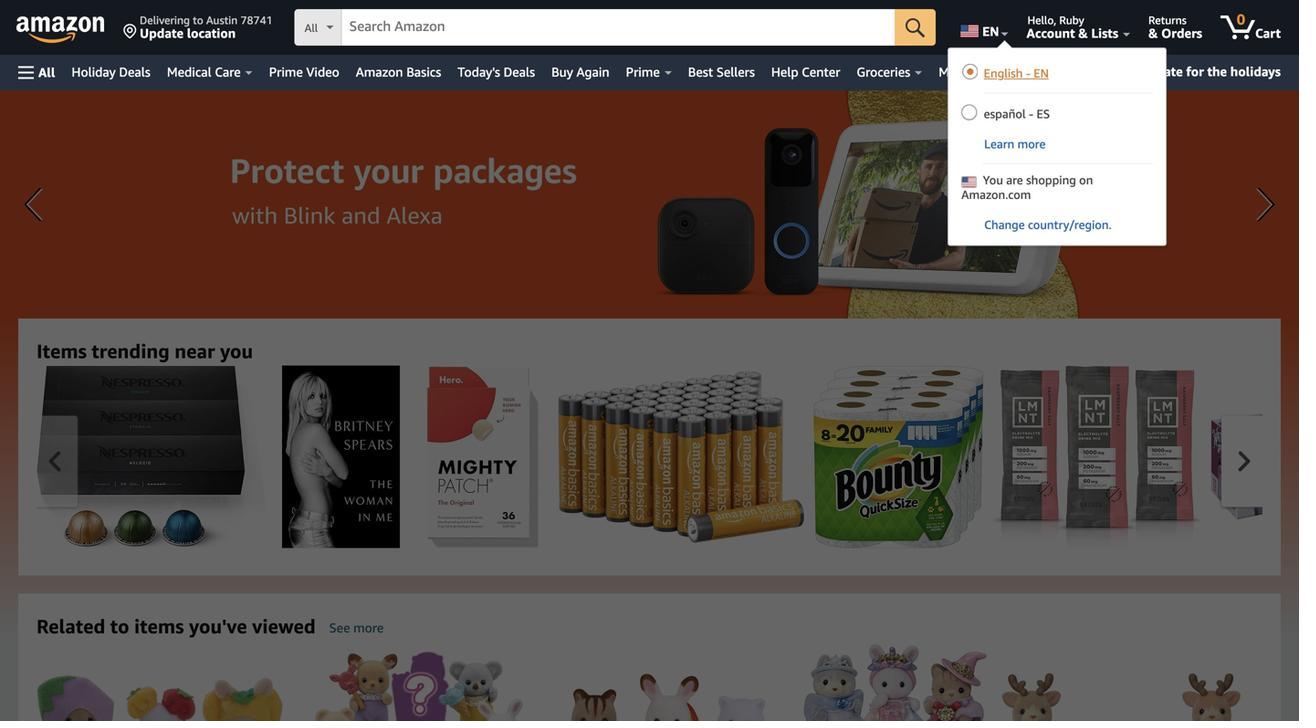 Task type: describe. For each thing, give the bounding box(es) containing it.
prime video link
[[261, 59, 348, 85]]

waterloo sparkling water, black cherry naturally flavored, 12 fl oz cans, pack of 12 | zero calories | zero sugar or... image
[[1212, 394, 1300, 520]]

are
[[1007, 173, 1024, 187]]

basics
[[407, 64, 441, 79]]

releases
[[1018, 64, 1067, 79]]

best sellers link
[[680, 59, 764, 85]]

prime link
[[618, 59, 680, 85]]

calico critters baby treats series blind bags, surprise set including doll figure and accessory image
[[292, 651, 539, 722]]

calico critters reindeer family, set of 4 collectible doll figures image
[[997, 673, 1243, 722]]

you
[[983, 173, 1004, 187]]

orders
[[1162, 26, 1203, 41]]

all button
[[10, 55, 63, 90]]

bounty quick size paper towels, white, 8 family rolls = 20 regular rolls image
[[814, 366, 984, 549]]

all inside button
[[38, 65, 55, 80]]

deals for today's deals
[[504, 64, 535, 79]]

Search Amazon text field
[[342, 10, 895, 45]]

austin
[[206, 14, 238, 26]]

you
[[220, 340, 253, 363]]

español
[[984, 107, 1026, 121]]

today's
[[458, 64, 501, 79]]

update
[[140, 26, 184, 41]]

sellers
[[717, 64, 755, 79]]

items trending near you
[[37, 340, 253, 363]]

decorate for the holidays
[[1130, 64, 1282, 79]]

near
[[175, 340, 215, 363]]

to for delivering
[[193, 14, 203, 26]]

all inside search field
[[305, 21, 318, 34]]

main content containing items trending near you
[[0, 90, 1300, 722]]

calico critters easter celebration set, limited edition doll playset with 2 figures and accessories image
[[1252, 644, 1300, 722]]

help
[[772, 64, 799, 79]]

the
[[1208, 64, 1228, 79]]

prime for prime
[[626, 64, 660, 79]]

calico critters royal princess set - doll playset with 5 figures and accessories for children ages 3+ image
[[804, 644, 987, 722]]

- for español
[[1029, 107, 1034, 121]]

prime video
[[269, 64, 340, 79]]

decorate for the holidays link
[[1123, 60, 1289, 84]]

you've
[[189, 615, 247, 638]]

lists
[[1092, 26, 1119, 41]]

medical
[[167, 64, 212, 79]]

music
[[939, 64, 972, 79]]

viewed
[[252, 615, 316, 638]]

en link
[[950, 5, 1017, 50]]

mighty patch™ original patch from hero cosmetics - hydrocolloid acne pimple patch for covering zits and blemishes, spot... image
[[426, 366, 539, 549]]

amazon basics
[[356, 64, 441, 79]]

care
[[215, 64, 241, 79]]

ruby
[[1060, 14, 1085, 26]]

english - en
[[984, 66, 1049, 80]]

decorate
[[1130, 64, 1184, 79]]

country/region.
[[1029, 218, 1112, 232]]

buy
[[552, 64, 574, 79]]

music link
[[931, 59, 980, 85]]

All search field
[[295, 9, 936, 47]]

calico critters nursery friends set, collectible doll playset with 3 figures and accessories included image
[[548, 674, 795, 722]]

again
[[577, 64, 610, 79]]

en inside 'link'
[[983, 24, 1000, 39]]

related
[[37, 615, 105, 638]]

see
[[329, 621, 350, 636]]

0
[[1238, 11, 1246, 28]]

trending
[[92, 340, 170, 363]]

account
[[1027, 26, 1076, 41]]



Task type: vqa. For each thing, say whether or not it's contained in the screenshot.
bottommost the -
yes



Task type: locate. For each thing, give the bounding box(es) containing it.
calico critters veggie babies, limited edition playset with 3 collectible figures and costume accessories image
[[37, 676, 283, 722]]

delivering
[[140, 14, 190, 26]]

list
[[37, 366, 1300, 549], [37, 644, 1300, 722]]

best
[[689, 64, 714, 79]]

more inside navigation navigation
[[1018, 137, 1046, 151]]

prime left video
[[269, 64, 303, 79]]

amazon.com
[[962, 188, 1032, 202]]

new releases
[[988, 64, 1067, 79]]

español - es
[[984, 107, 1051, 121]]

deals right holiday
[[119, 64, 151, 79]]

groceries link
[[849, 59, 931, 85]]

& for returns
[[1149, 26, 1159, 41]]

& left lists
[[1079, 26, 1089, 41]]

more for learn more
[[1018, 137, 1046, 151]]

es
[[1037, 107, 1051, 121]]

related to items you've viewed
[[37, 615, 316, 638]]

1 vertical spatial more
[[354, 621, 384, 636]]

0 vertical spatial en
[[983, 24, 1000, 39]]

None submit
[[895, 9, 936, 46]]

english
[[984, 66, 1023, 80]]

1 horizontal spatial to
[[193, 14, 203, 26]]

1 deals from the left
[[119, 64, 151, 79]]

nespresso capsules vertuoline, medium and dark roast coffee, variety pack, stormio, odacio, melozio, 30 count, brews... image
[[37, 366, 266, 549]]

to for related
[[110, 615, 129, 638]]

change country/region.
[[985, 218, 1112, 232]]

deals for holiday deals
[[119, 64, 151, 79]]

prime
[[269, 64, 303, 79], [626, 64, 660, 79]]

deals right today's
[[504, 64, 535, 79]]

more right see
[[354, 621, 384, 636]]

- left "es"
[[1029, 107, 1034, 121]]

2 deals from the left
[[504, 64, 535, 79]]

new
[[988, 64, 1014, 79]]

hello, ruby
[[1028, 14, 1085, 26]]

0 vertical spatial -
[[1027, 66, 1031, 80]]

holidays
[[1231, 64, 1282, 79]]

prime right 'again'
[[626, 64, 660, 79]]

amazon basics 36-pack aaa alkaline high-performance batteries, 1.5 volt, 10-year shelf life image
[[558, 371, 805, 544]]

amazon basics link
[[348, 59, 450, 85]]

shopping
[[1027, 173, 1077, 187]]

1 vertical spatial to
[[110, 615, 129, 638]]

medical care link
[[159, 59, 261, 85]]

to inside main content
[[110, 615, 129, 638]]

& for account
[[1079, 26, 1089, 41]]

0 horizontal spatial all
[[38, 65, 55, 80]]

account & lists
[[1027, 26, 1119, 41]]

amazon image
[[16, 16, 105, 44]]

2 list from the top
[[37, 644, 1300, 722]]

cart
[[1256, 26, 1282, 41]]

holiday
[[72, 64, 116, 79]]

1 horizontal spatial all
[[305, 21, 318, 34]]

1 horizontal spatial en
[[1034, 66, 1049, 80]]

1 list from the top
[[37, 366, 1300, 549]]

1 prime from the left
[[269, 64, 303, 79]]

& inside the "returns & orders"
[[1149, 26, 1159, 41]]

see more
[[329, 621, 384, 636]]

buy again link
[[544, 59, 618, 85]]

0 horizontal spatial deals
[[119, 64, 151, 79]]

0 horizontal spatial prime
[[269, 64, 303, 79]]

video
[[306, 64, 340, 79]]

main content
[[0, 90, 1300, 722]]

- for english
[[1027, 66, 1031, 80]]

more inside main content
[[354, 621, 384, 636]]

items
[[37, 340, 87, 363]]

1 vertical spatial list
[[37, 644, 1300, 722]]

&
[[1079, 26, 1089, 41], [1149, 26, 1159, 41]]

change
[[985, 218, 1025, 232]]

delivering to austin 78741 update location
[[140, 14, 273, 41]]

see more link
[[329, 621, 384, 636]]

78741
[[241, 14, 273, 26]]

items
[[134, 615, 184, 638]]

returns & orders
[[1149, 14, 1203, 41]]

1 horizontal spatial &
[[1149, 26, 1159, 41]]

2 & from the left
[[1149, 26, 1159, 41]]

0 vertical spatial more
[[1018, 137, 1046, 151]]

0 horizontal spatial to
[[110, 615, 129, 638]]

you are shopping on amazon.com
[[962, 173, 1094, 202]]

more
[[1018, 137, 1046, 151], [354, 621, 384, 636]]

returns
[[1149, 14, 1187, 26]]

0 horizontal spatial en
[[983, 24, 1000, 39]]

0 vertical spatial all
[[305, 21, 318, 34]]

location
[[187, 26, 236, 41]]

on
[[1080, 173, 1094, 187]]

1 horizontal spatial prime
[[626, 64, 660, 79]]

0 vertical spatial list
[[37, 366, 1300, 549]]

change country/region. link
[[962, 218, 1154, 239]]

& left orders
[[1149, 26, 1159, 41]]

-
[[1027, 66, 1031, 80], [1029, 107, 1034, 121]]

all up "prime video"
[[305, 21, 318, 34]]

all down amazon image
[[38, 65, 55, 80]]

groceries
[[857, 64, 911, 79]]

1 vertical spatial en
[[1034, 66, 1049, 80]]

none submit inside all search field
[[895, 9, 936, 46]]

today's deals
[[458, 64, 535, 79]]

new releases link
[[980, 59, 1075, 85]]

all
[[305, 21, 318, 34], [38, 65, 55, 80]]

1 horizontal spatial more
[[1018, 137, 1046, 151]]

to left items
[[110, 615, 129, 638]]

0 horizontal spatial &
[[1079, 26, 1089, 41]]

best sellers
[[689, 64, 755, 79]]

- right english
[[1027, 66, 1031, 80]]

today's deals link
[[450, 59, 544, 85]]

more for see more
[[354, 621, 384, 636]]

holiday deals link
[[63, 59, 159, 85]]

hello,
[[1028, 14, 1057, 26]]

prime inside prime video link
[[269, 64, 303, 79]]

holiday deals
[[72, 64, 151, 79]]

1 vertical spatial -
[[1029, 107, 1034, 121]]

prime for prime video
[[269, 64, 303, 79]]

to left austin
[[193, 14, 203, 26]]

en right english
[[1034, 66, 1049, 80]]

buy again
[[552, 64, 610, 79]]

center
[[802, 64, 841, 79]]

1 horizontal spatial deals
[[504, 64, 535, 79]]

learn more
[[985, 137, 1046, 151]]

amazon
[[356, 64, 403, 79]]

to
[[193, 14, 203, 26], [110, 615, 129, 638]]

deals
[[119, 64, 151, 79], [504, 64, 535, 79]]

learn
[[985, 137, 1015, 151]]

to inside delivering to austin 78741 update location
[[193, 14, 203, 26]]

lmnt zero-sugar electrolytes - raspberry salt - hydration powder packets | no artificial ingredients | keto & paleo... image
[[993, 366, 1203, 549]]

help center link
[[764, 59, 849, 85]]

0 horizontal spatial more
[[354, 621, 384, 636]]

1 & from the left
[[1079, 26, 1089, 41]]

1 vertical spatial all
[[38, 65, 55, 80]]

en
[[983, 24, 1000, 39], [1034, 66, 1049, 80]]

the woman in me image
[[282, 366, 400, 549]]

for
[[1187, 64, 1205, 79]]

learn more link
[[962, 137, 1154, 158]]

2 prime from the left
[[626, 64, 660, 79]]

help center
[[772, 64, 841, 79]]

more right learn
[[1018, 137, 1046, 151]]

navigation navigation
[[0, 0, 1300, 254]]

medical care
[[167, 64, 241, 79]]

en up new
[[983, 24, 1000, 39]]

prime inside prime "link"
[[626, 64, 660, 79]]

0 vertical spatial to
[[193, 14, 203, 26]]



